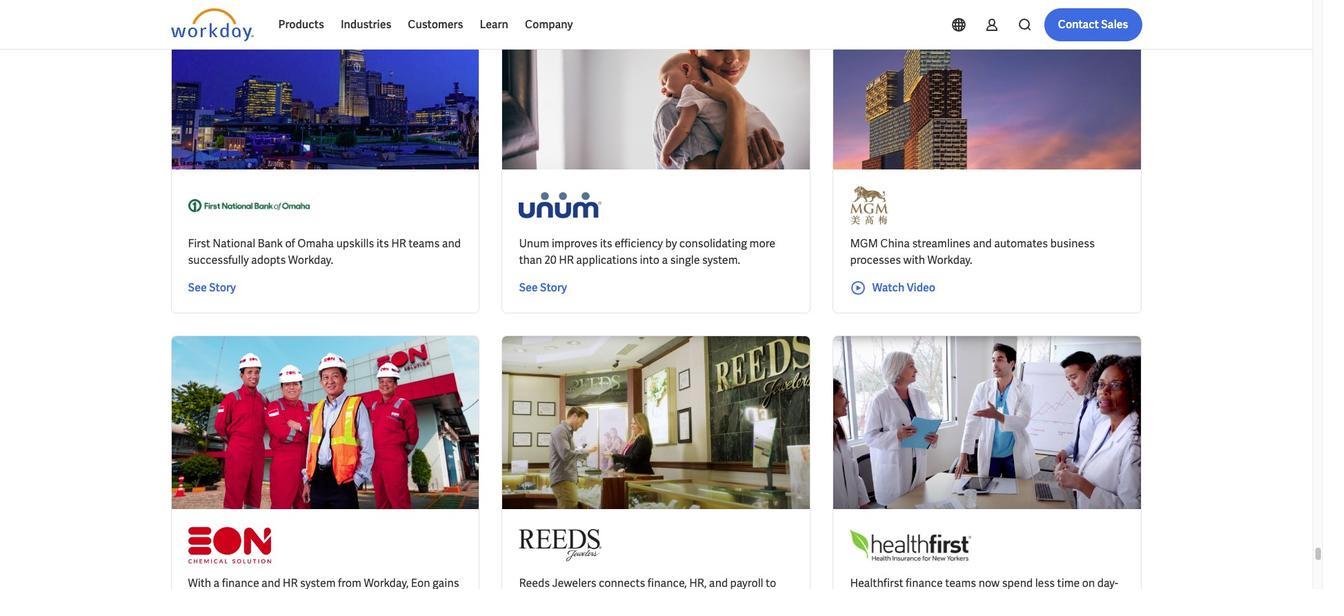 Task type: describe. For each thing, give the bounding box(es) containing it.
business
[[341, 15, 381, 28]]

learn
[[480, 17, 508, 32]]

go to the homepage image
[[171, 8, 254, 41]]

contact
[[1058, 17, 1099, 32]]

clear all
[[539, 15, 576, 28]]

by
[[665, 237, 677, 251]]

adopts
[[251, 253, 286, 268]]

teams
[[409, 237, 440, 251]]

first
[[188, 237, 210, 251]]

contact sales
[[1058, 17, 1128, 32]]

consolidating
[[679, 237, 747, 251]]

company button
[[517, 8, 581, 41]]

unum
[[519, 237, 549, 251]]

and inside mgm china streamlines and automates business processes with workday.
[[973, 237, 992, 251]]

applications
[[576, 253, 638, 268]]

Search Customer Stories text field
[[946, 9, 1115, 33]]

sales
[[1101, 17, 1128, 32]]

of
[[285, 237, 295, 251]]

first national bank of omaha upskills its hr teams and successfully adopts workday.
[[188, 237, 461, 268]]

hr inside first national bank of omaha upskills its hr teams and successfully adopts workday.
[[391, 237, 406, 251]]

streamlines
[[912, 237, 971, 251]]

more
[[750, 237, 776, 251]]

story for successfully
[[209, 281, 236, 295]]

clear all button
[[535, 8, 580, 35]]

automates
[[994, 237, 1048, 251]]

business outcome button
[[330, 8, 451, 35]]

customers
[[408, 17, 463, 32]]

see for unum improves its efficiency by consolidating more than 20 hr applications into a single system.
[[519, 281, 538, 295]]

20
[[545, 253, 557, 268]]

omaha
[[298, 237, 334, 251]]

mgm china streamlines and automates business processes with workday.
[[850, 237, 1095, 268]]

products
[[278, 17, 324, 32]]

with
[[903, 253, 925, 268]]

hr inside unum improves its efficiency by consolidating more than 20 hr applications into a single system.
[[559, 253, 574, 268]]

business outcome
[[341, 15, 424, 28]]

see story for unum improves its efficiency by consolidating more than 20 hr applications into a single system.
[[519, 281, 567, 295]]

see for first national bank of omaha upskills its hr teams and successfully adopts workday.
[[188, 281, 207, 295]]

video
[[907, 281, 936, 295]]

reeds jewelers, inc. image
[[519, 527, 602, 565]]

business
[[1050, 237, 1095, 251]]

see story for first national bank of omaha upskills its hr teams and successfully adopts workday.
[[188, 281, 236, 295]]

first national bank of omaha image
[[188, 186, 309, 225]]

topic
[[182, 15, 205, 28]]

and inside first national bank of omaha upskills its hr teams and successfully adopts workday.
[[442, 237, 461, 251]]

upskills
[[336, 237, 374, 251]]



Task type: locate. For each thing, give the bounding box(es) containing it.
and left automates at the top of page
[[973, 237, 992, 251]]

0 horizontal spatial and
[[442, 237, 461, 251]]

see story link down successfully
[[188, 280, 236, 297]]

0 horizontal spatial see story link
[[188, 280, 236, 297]]

china
[[881, 237, 910, 251]]

0 horizontal spatial see
[[188, 281, 207, 295]]

see
[[188, 281, 207, 295], [519, 281, 538, 295]]

hr
[[391, 237, 406, 251], [559, 253, 574, 268]]

0 horizontal spatial story
[[209, 281, 236, 295]]

workday. inside first national bank of omaha upskills its hr teams and successfully adopts workday.
[[288, 253, 333, 268]]

2 see story link from the left
[[519, 280, 567, 297]]

see story link
[[188, 280, 236, 297], [519, 280, 567, 297]]

contact sales link
[[1044, 8, 1142, 41]]

story
[[209, 281, 236, 295], [540, 281, 567, 295]]

1 horizontal spatial its
[[600, 237, 612, 251]]

1 horizontal spatial and
[[973, 237, 992, 251]]

1 story from the left
[[209, 281, 236, 295]]

1 workday. from the left
[[288, 253, 333, 268]]

see story down successfully
[[188, 281, 236, 295]]

2 and from the left
[[973, 237, 992, 251]]

single
[[670, 253, 700, 268]]

1 see story link from the left
[[188, 280, 236, 297]]

improves
[[552, 237, 598, 251]]

workday.
[[288, 253, 333, 268], [928, 253, 973, 268]]

watch video link
[[850, 280, 936, 297]]

outcome
[[383, 15, 424, 28]]

its right upskills
[[377, 237, 389, 251]]

industries
[[341, 17, 391, 32]]

customers button
[[400, 8, 471, 41]]

processes
[[850, 253, 901, 268]]

1 see from the left
[[188, 281, 207, 295]]

its up applications
[[600, 237, 612, 251]]

its inside first national bank of omaha upskills its hr teams and successfully adopts workday.
[[377, 237, 389, 251]]

2 story from the left
[[540, 281, 567, 295]]

1 its from the left
[[377, 237, 389, 251]]

1 horizontal spatial story
[[540, 281, 567, 295]]

unum image
[[519, 186, 602, 225]]

mgm
[[850, 237, 878, 251]]

0 horizontal spatial hr
[[391, 237, 406, 251]]

topic button
[[171, 8, 233, 35]]

1 horizontal spatial see story link
[[519, 280, 567, 297]]

watch
[[872, 281, 905, 295]]

star-eon asia pte ltd image
[[188, 527, 271, 565]]

healthfirst (hf management services, llc) image
[[850, 527, 972, 565]]

0 horizontal spatial see story
[[188, 281, 236, 295]]

story for applications
[[540, 281, 567, 295]]

see story link for unum improves its efficiency by consolidating more than 20 hr applications into a single system.
[[519, 280, 567, 297]]

1 horizontal spatial see story
[[519, 281, 567, 295]]

see down successfully
[[188, 281, 207, 295]]

national
[[213, 237, 255, 251]]

see story link for first national bank of omaha upskills its hr teams and successfully adopts workday.
[[188, 280, 236, 297]]

learn button
[[471, 8, 517, 41]]

system.
[[702, 253, 740, 268]]

and right teams
[[442, 237, 461, 251]]

all
[[565, 15, 576, 28]]

workday. down "streamlines"
[[928, 253, 973, 268]]

0 horizontal spatial workday.
[[288, 253, 333, 268]]

its
[[377, 237, 389, 251], [600, 237, 612, 251]]

see story
[[188, 281, 236, 295], [519, 281, 567, 295]]

2 its from the left
[[600, 237, 612, 251]]

more
[[473, 15, 497, 28]]

mgm grand paradise limited image
[[850, 186, 888, 225]]

clear
[[539, 15, 562, 28]]

1 horizontal spatial workday.
[[928, 253, 973, 268]]

a
[[662, 253, 668, 268]]

1 and from the left
[[442, 237, 461, 251]]

hr left teams
[[391, 237, 406, 251]]

efficiency
[[615, 237, 663, 251]]

successfully
[[188, 253, 249, 268]]

industry
[[255, 15, 292, 28]]

see story link down 20 in the top left of the page
[[519, 280, 567, 297]]

and
[[442, 237, 461, 251], [973, 237, 992, 251]]

see story down 20 in the top left of the page
[[519, 281, 567, 295]]

2 see story from the left
[[519, 281, 567, 295]]

1 vertical spatial hr
[[559, 253, 574, 268]]

0 horizontal spatial its
[[377, 237, 389, 251]]

watch video
[[872, 281, 936, 295]]

into
[[640, 253, 660, 268]]

more button
[[462, 8, 524, 35]]

story down 20 in the top left of the page
[[540, 281, 567, 295]]

story down successfully
[[209, 281, 236, 295]]

0 vertical spatial hr
[[391, 237, 406, 251]]

unum improves its efficiency by consolidating more than 20 hr applications into a single system.
[[519, 237, 776, 268]]

hr right 20 in the top left of the page
[[559, 253, 574, 268]]

industries button
[[332, 8, 400, 41]]

1 see story from the left
[[188, 281, 236, 295]]

company
[[525, 17, 573, 32]]

workday. inside mgm china streamlines and automates business processes with workday.
[[928, 253, 973, 268]]

workday. down omaha
[[288, 253, 333, 268]]

2 workday. from the left
[[928, 253, 973, 268]]

industry button
[[244, 8, 319, 35]]

1 horizontal spatial see
[[519, 281, 538, 295]]

than
[[519, 253, 542, 268]]

bank
[[258, 237, 283, 251]]

1 horizontal spatial hr
[[559, 253, 574, 268]]

2 see from the left
[[519, 281, 538, 295]]

see down than
[[519, 281, 538, 295]]

products button
[[270, 8, 332, 41]]

its inside unum improves its efficiency by consolidating more than 20 hr applications into a single system.
[[600, 237, 612, 251]]



Task type: vqa. For each thing, say whether or not it's contained in the screenshot.
its
yes



